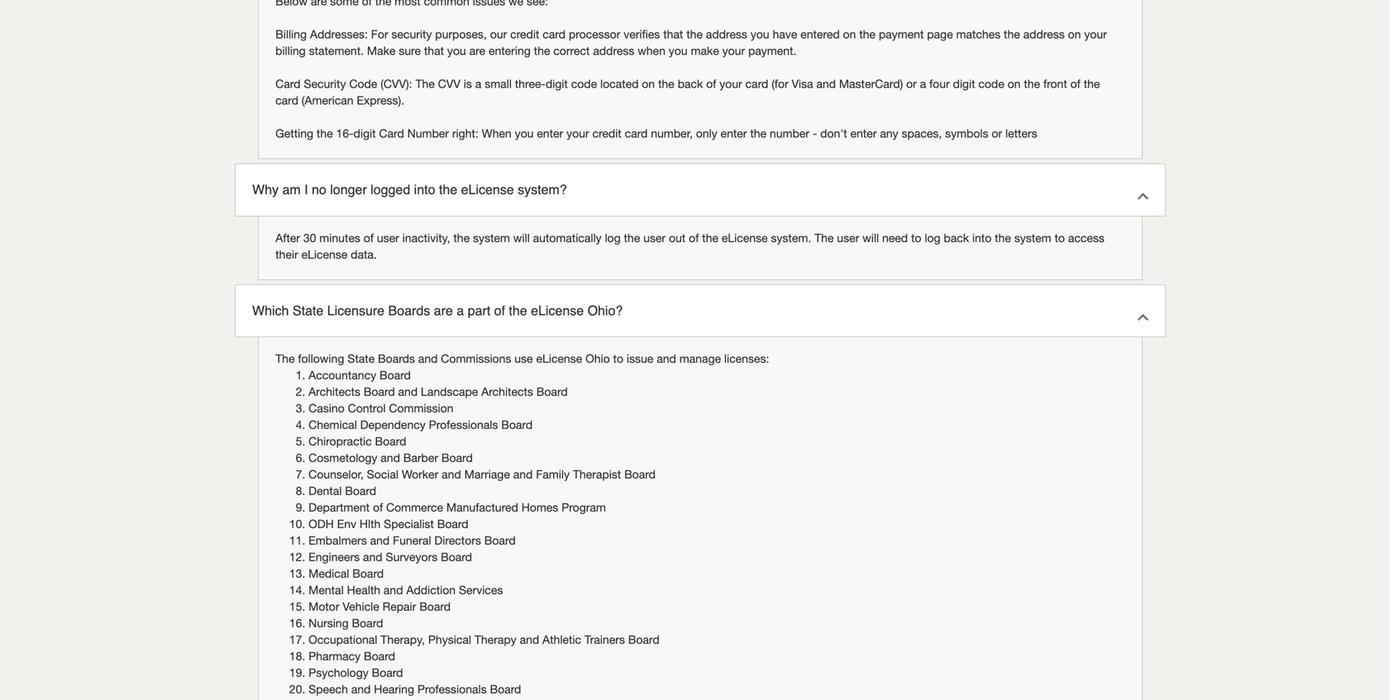 Task type: locate. For each thing, give the bounding box(es) containing it.
0 horizontal spatial log
[[605, 231, 621, 245]]

to right ohio
[[613, 352, 623, 366]]

0 horizontal spatial architects
[[309, 385, 360, 399]]

0 vertical spatial state
[[293, 303, 324, 318]]

the right system.
[[814, 231, 834, 245]]

1 will from the left
[[513, 231, 530, 245]]

2 vertical spatial the
[[275, 352, 295, 366]]

health
[[347, 583, 380, 597]]

digit down the "express)."
[[354, 126, 376, 140]]

why am i no longer logged into the elicense system?
[[252, 182, 567, 197]]

cvv
[[438, 77, 460, 90]]

1 horizontal spatial architects
[[481, 385, 533, 399]]

are down the purposes,
[[469, 44, 485, 57]]

system?
[[518, 182, 567, 197]]

0 horizontal spatial into
[[414, 182, 435, 197]]

1 vertical spatial boards
[[378, 352, 415, 366]]

2 will from the left
[[863, 231, 879, 245]]

elicense inside the following state boards and commissions use elicense ohio to issue and manage licenses: accountancy board architects board and landscape architects board casino control commission chemical dependency professionals board chiropractic board cosmetology and barber board counselor, social worker and marriage and family therapist board dental board department of commerce manufactured homes program odh env hlth specialist board embalmers and funeral directors board engineers and surveyors board medical board mental health and addiction services motor vehicle repair board nursing board occupational therapy, physical therapy and athletic trainers board pharmacy board psychology board speech and hearing professionals board
[[536, 352, 582, 366]]

0 vertical spatial or
[[906, 77, 917, 90]]

ohio
[[585, 352, 610, 366]]

elicense left ohio?
[[531, 303, 584, 318]]

statement.
[[309, 44, 364, 57]]

card
[[275, 77, 301, 90], [379, 126, 404, 140]]

nursing
[[309, 617, 349, 630]]

will left the "automatically"
[[513, 231, 530, 245]]

of right front
[[1070, 77, 1081, 90]]

2 horizontal spatial enter
[[850, 126, 877, 140]]

env
[[337, 517, 356, 531]]

a left the part
[[457, 303, 464, 318]]

1 vertical spatial the
[[814, 231, 834, 245]]

part
[[468, 303, 490, 318]]

1 horizontal spatial the
[[415, 77, 435, 90]]

1 horizontal spatial credit
[[592, 126, 622, 140]]

professionals down landscape on the bottom left
[[429, 418, 498, 432]]

0 vertical spatial back
[[678, 77, 703, 90]]

card
[[543, 27, 566, 41], [745, 77, 768, 90], [275, 93, 298, 107], [625, 126, 648, 140]]

of up data. on the top of page
[[364, 231, 374, 245]]

log right need
[[925, 231, 941, 245]]

or
[[906, 77, 917, 90], [992, 126, 1002, 140]]

0 horizontal spatial system
[[473, 231, 510, 245]]

1 horizontal spatial user
[[643, 231, 666, 245]]

chemical
[[309, 418, 357, 432]]

0 horizontal spatial code
[[571, 77, 597, 90]]

2 enter from the left
[[721, 126, 747, 140]]

professionals down 'physical'
[[417, 683, 487, 696]]

the inside the after 30 minutes of user inactivity, the system will automatically log the user out of the elicense system. the user will need to log back into the system to access their elicense data.
[[814, 231, 834, 245]]

number
[[770, 126, 809, 140]]

or inside card security code (cvv): the cvv is a small three-digit code located on the back of your card (for visa and mastercard) or a four digit code on the front of the card (american express).
[[906, 77, 917, 90]]

boards right licensure
[[388, 303, 430, 318]]

1 vertical spatial state
[[347, 352, 375, 366]]

digit right four
[[953, 77, 975, 90]]

boards up commission
[[378, 352, 415, 366]]

entering
[[489, 44, 531, 57]]

specialist
[[384, 517, 434, 531]]

2 log from the left
[[925, 231, 941, 245]]

2 architects from the left
[[481, 385, 533, 399]]

professionals
[[429, 418, 498, 432], [417, 683, 487, 696]]

embalmers
[[309, 534, 367, 548]]

control
[[348, 402, 386, 415]]

only
[[696, 126, 717, 140]]

architects up casino
[[309, 385, 360, 399]]

billing
[[275, 44, 306, 57]]

physical
[[428, 633, 471, 647]]

are
[[469, 44, 485, 57], [434, 303, 453, 318]]

back right need
[[944, 231, 969, 245]]

1 vertical spatial or
[[992, 126, 1002, 140]]

system left the access
[[1014, 231, 1051, 245]]

any
[[880, 126, 898, 140]]

0 vertical spatial are
[[469, 44, 485, 57]]

1 horizontal spatial that
[[663, 27, 683, 41]]

of inside the following state boards and commissions use elicense ohio to issue and manage licenses: accountancy board architects board and landscape architects board casino control commission chemical dependency professionals board chiropractic board cosmetology and barber board counselor, social worker and marriage and family therapist board dental board department of commerce manufactured homes program odh env hlth specialist board embalmers and funeral directors board engineers and surveyors board medical board mental health and addiction services motor vehicle repair board nursing board occupational therapy, physical therapy and athletic trainers board pharmacy board psychology board speech and hearing professionals board
[[373, 501, 383, 514]]

boards for are
[[388, 303, 430, 318]]

you down the purposes,
[[447, 44, 466, 57]]

card up correct on the left top of page
[[543, 27, 566, 41]]

0 horizontal spatial enter
[[537, 126, 563, 140]]

log
[[605, 231, 621, 245], [925, 231, 941, 245]]

architects down use
[[481, 385, 533, 399]]

you right 'when'
[[515, 126, 534, 140]]

three-
[[515, 77, 546, 90]]

3 user from the left
[[837, 231, 859, 245]]

directors
[[434, 534, 481, 548]]

board
[[379, 369, 411, 382], [364, 385, 395, 399], [536, 385, 568, 399], [501, 418, 533, 432], [375, 435, 406, 448], [441, 451, 473, 465], [624, 468, 656, 481], [345, 484, 376, 498], [437, 517, 468, 531], [484, 534, 516, 548], [441, 550, 472, 564], [352, 567, 384, 581], [419, 600, 451, 614], [352, 617, 383, 630], [628, 633, 660, 647], [364, 650, 395, 663], [372, 666, 403, 680], [490, 683, 521, 696]]

0 vertical spatial professionals
[[429, 418, 498, 432]]

user left inactivity,
[[377, 231, 399, 245]]

1 vertical spatial into
[[972, 231, 992, 245]]

0 horizontal spatial to
[[613, 352, 623, 366]]

0 vertical spatial card
[[275, 77, 301, 90]]

don't
[[820, 126, 847, 140]]

occupational
[[309, 633, 377, 647]]

code
[[571, 77, 597, 90], [978, 77, 1004, 90]]

of up "hlth"
[[373, 501, 383, 514]]

are inside billing addresses: for security purposes, our credit card processor verifies that the address you have entered on the payment page matches the address on your billing statement. make sure that you are entering the correct address when you make your payment.
[[469, 44, 485, 57]]

(cvv):
[[381, 77, 412, 90]]

to right need
[[911, 231, 921, 245]]

card up getting
[[275, 93, 298, 107]]

ohio?
[[588, 303, 623, 318]]

2 horizontal spatial the
[[814, 231, 834, 245]]

the left cvv
[[415, 77, 435, 90]]

1 architects from the left
[[309, 385, 360, 399]]

1 vertical spatial are
[[434, 303, 453, 318]]

enter right 'when'
[[537, 126, 563, 140]]

1 vertical spatial card
[[379, 126, 404, 140]]

a right is
[[475, 77, 481, 90]]

into
[[414, 182, 435, 197], [972, 231, 992, 245]]

system right inactivity,
[[473, 231, 510, 245]]

of
[[706, 77, 716, 90], [1070, 77, 1081, 90], [364, 231, 374, 245], [689, 231, 699, 245], [494, 303, 505, 318], [373, 501, 383, 514]]

1 system from the left
[[473, 231, 510, 245]]

code down correct on the left top of page
[[571, 77, 597, 90]]

repair
[[382, 600, 416, 614]]

1 horizontal spatial code
[[978, 77, 1004, 90]]

1 horizontal spatial digit
[[546, 77, 568, 90]]

digit
[[546, 77, 568, 90], [953, 77, 975, 90], [354, 126, 376, 140]]

1 vertical spatial back
[[944, 231, 969, 245]]

0 vertical spatial boards
[[388, 303, 430, 318]]

0 vertical spatial credit
[[510, 27, 539, 41]]

digit down correct on the left top of page
[[546, 77, 568, 90]]

card down billing
[[275, 77, 301, 90]]

1 vertical spatial credit
[[592, 126, 622, 140]]

back
[[678, 77, 703, 90], [944, 231, 969, 245]]

log right the "automatically"
[[605, 231, 621, 245]]

or left four
[[906, 77, 917, 90]]

to left the access
[[1055, 231, 1065, 245]]

our
[[490, 27, 507, 41]]

of right the part
[[494, 303, 505, 318]]

that right sure
[[424, 44, 444, 57]]

data.
[[351, 247, 377, 261]]

manage
[[679, 352, 721, 366]]

commission
[[389, 402, 453, 415]]

1 horizontal spatial state
[[347, 352, 375, 366]]

state right which
[[293, 303, 324, 318]]

the inside card security code (cvv): the cvv is a small three-digit code located on the back of your card (for visa and mastercard) or a four digit code on the front of the card (american express).
[[415, 77, 435, 90]]

0 horizontal spatial back
[[678, 77, 703, 90]]

0 horizontal spatial state
[[293, 303, 324, 318]]

addiction
[[406, 583, 456, 597]]

elicense
[[461, 182, 514, 197], [722, 231, 768, 245], [301, 247, 347, 261], [531, 303, 584, 318], [536, 352, 582, 366]]

commissions
[[441, 352, 511, 366]]

inactivity,
[[402, 231, 450, 245]]

express).
[[357, 93, 404, 107]]

address up front
[[1023, 27, 1065, 41]]

enter left any
[[850, 126, 877, 140]]

licenses:
[[724, 352, 769, 366]]

enter right only
[[721, 126, 747, 140]]

1 horizontal spatial back
[[944, 231, 969, 245]]

0 vertical spatial that
[[663, 27, 683, 41]]

why
[[252, 182, 279, 197]]

user left need
[[837, 231, 859, 245]]

code down matches
[[978, 77, 1004, 90]]

card security code (cvv): the cvv is a small three-digit code located on the back of your card (for visa and mastercard) or a four digit code on the front of the card (american express).
[[275, 77, 1100, 107]]

1 horizontal spatial enter
[[721, 126, 747, 140]]

1 horizontal spatial will
[[863, 231, 879, 245]]

am
[[282, 182, 301, 197]]

security
[[304, 77, 346, 90]]

therapy,
[[381, 633, 425, 647]]

longer
[[330, 182, 367, 197]]

payment.
[[748, 44, 797, 57]]

security
[[391, 27, 432, 41]]

a left four
[[920, 77, 926, 90]]

or left letters on the right of page
[[992, 126, 1002, 140]]

will left need
[[863, 231, 879, 245]]

credit up entering
[[510, 27, 539, 41]]

after 30 minutes of user inactivity, the system will automatically log the user out of the elicense system. the user will need to log back into the system to access their elicense data.
[[275, 231, 1105, 261]]

chiropractic
[[309, 435, 372, 448]]

code
[[349, 77, 377, 90]]

elicense left system.
[[722, 231, 768, 245]]

0 vertical spatial into
[[414, 182, 435, 197]]

of down make
[[706, 77, 716, 90]]

1 horizontal spatial system
[[1014, 231, 1051, 245]]

0 vertical spatial the
[[415, 77, 435, 90]]

2 horizontal spatial to
[[1055, 231, 1065, 245]]

credit down located
[[592, 126, 622, 140]]

address down processor
[[593, 44, 634, 57]]

will
[[513, 231, 530, 245], [863, 231, 879, 245]]

0 horizontal spatial or
[[906, 77, 917, 90]]

are left the part
[[434, 303, 453, 318]]

the left following
[[275, 352, 295, 366]]

2 horizontal spatial user
[[837, 231, 859, 245]]

social
[[367, 468, 399, 481]]

that up when
[[663, 27, 683, 41]]

0 horizontal spatial the
[[275, 352, 295, 366]]

back down make
[[678, 77, 703, 90]]

0 horizontal spatial credit
[[510, 27, 539, 41]]

you
[[751, 27, 769, 41], [447, 44, 466, 57], [669, 44, 688, 57], [515, 126, 534, 140]]

1 horizontal spatial or
[[992, 126, 1002, 140]]

boards for and
[[378, 352, 415, 366]]

1 horizontal spatial into
[[972, 231, 992, 245]]

on
[[843, 27, 856, 41], [1068, 27, 1081, 41], [642, 77, 655, 90], [1008, 77, 1021, 90]]

0 horizontal spatial user
[[377, 231, 399, 245]]

0 horizontal spatial will
[[513, 231, 530, 245]]

address up make
[[706, 27, 747, 41]]

enter
[[537, 126, 563, 140], [721, 126, 747, 140], [850, 126, 877, 140]]

card down the "express)."
[[379, 126, 404, 140]]

1 horizontal spatial to
[[911, 231, 921, 245]]

matches
[[956, 27, 1001, 41]]

credit inside billing addresses: for security purposes, our credit card processor verifies that the address you have entered on the payment page matches the address on your billing statement. make sure that you are entering the correct address when you make your payment.
[[510, 27, 539, 41]]

verifies
[[624, 27, 660, 41]]

a
[[475, 77, 481, 90], [920, 77, 926, 90], [457, 303, 464, 318]]

(american
[[302, 93, 354, 107]]

and inside card security code (cvv): the cvv is a small three-digit code located on the back of your card (for visa and mastercard) or a four digit code on the front of the card (american express).
[[816, 77, 836, 90]]

1 horizontal spatial are
[[469, 44, 485, 57]]

0 horizontal spatial that
[[424, 44, 444, 57]]

therapist
[[573, 468, 621, 481]]

1 horizontal spatial log
[[925, 231, 941, 245]]

i
[[304, 182, 308, 197]]

their
[[275, 247, 298, 261]]

0 horizontal spatial card
[[275, 77, 301, 90]]

1 vertical spatial that
[[424, 44, 444, 57]]

user left out
[[643, 231, 666, 245]]

0 horizontal spatial digit
[[354, 126, 376, 140]]

have
[[773, 27, 797, 41]]

boards inside the following state boards and commissions use elicense ohio to issue and manage licenses: accountancy board architects board and landscape architects board casino control commission chemical dependency professionals board chiropractic board cosmetology and barber board counselor, social worker and marriage and family therapist board dental board department of commerce manufactured homes program odh env hlth specialist board embalmers and funeral directors board engineers and surveyors board medical board mental health and addiction services motor vehicle repair board nursing board occupational therapy, physical therapy and athletic trainers board pharmacy board psychology board speech and hearing professionals board
[[378, 352, 415, 366]]

elicense right use
[[536, 352, 582, 366]]

the
[[415, 77, 435, 90], [814, 231, 834, 245], [275, 352, 295, 366]]

state up accountancy
[[347, 352, 375, 366]]



Task type: describe. For each thing, give the bounding box(es) containing it.
(for
[[772, 77, 789, 90]]

logged
[[371, 182, 410, 197]]

no
[[312, 182, 326, 197]]

back inside card security code (cvv): the cvv is a small three-digit code located on the back of your card (for visa and mastercard) or a four digit code on the front of the card (american express).
[[678, 77, 703, 90]]

engineers
[[309, 550, 360, 564]]

of right out
[[689, 231, 699, 245]]

after
[[275, 231, 300, 245]]

number
[[407, 126, 449, 140]]

1 horizontal spatial address
[[706, 27, 747, 41]]

manufactured
[[446, 501, 518, 514]]

spaces,
[[902, 126, 942, 140]]

which state licensure boards are a part of the elicense ohio?
[[252, 303, 623, 318]]

make
[[367, 44, 396, 57]]

1 horizontal spatial a
[[475, 77, 481, 90]]

you up payment.
[[751, 27, 769, 41]]

1 log from the left
[[605, 231, 621, 245]]

page
[[927, 27, 953, 41]]

access
[[1068, 231, 1105, 245]]

funeral
[[393, 534, 431, 548]]

1 user from the left
[[377, 231, 399, 245]]

back inside the after 30 minutes of user inactivity, the system will automatically log the user out of the elicense system. the user will need to log back into the system to access their elicense data.
[[944, 231, 969, 245]]

minutes
[[319, 231, 360, 245]]

2 user from the left
[[643, 231, 666, 245]]

billing
[[275, 27, 307, 41]]

the inside the following state boards and commissions use elicense ohio to issue and manage licenses: accountancy board architects board and landscape architects board casino control commission chemical dependency professionals board chiropractic board cosmetology and barber board counselor, social worker and marriage and family therapist board dental board department of commerce manufactured homes program odh env hlth specialist board embalmers and funeral directors board engineers and surveyors board medical board mental health and addiction services motor vehicle repair board nursing board occupational therapy, physical therapy and athletic trainers board pharmacy board psychology board speech and hearing professionals board
[[275, 352, 295, 366]]

which
[[252, 303, 289, 318]]

need
[[882, 231, 908, 245]]

out
[[669, 231, 686, 245]]

make
[[691, 44, 719, 57]]

the following state boards and commissions use elicense ohio to issue and manage licenses: accountancy board architects board and landscape architects board casino control commission chemical dependency professionals board chiropractic board cosmetology and barber board counselor, social worker and marriage and family therapist board dental board department of commerce manufactured homes program odh env hlth specialist board embalmers and funeral directors board engineers and surveyors board medical board mental health and addiction services motor vehicle repair board nursing board occupational therapy, physical therapy and athletic trainers board pharmacy board psychology board speech and hearing professionals board
[[275, 352, 769, 696]]

motor
[[309, 600, 339, 614]]

2 horizontal spatial a
[[920, 77, 926, 90]]

card inside card security code (cvv): the cvv is a small three-digit code located on the back of your card (for visa and mastercard) or a four digit code on the front of the card (american express).
[[275, 77, 301, 90]]

0 horizontal spatial a
[[457, 303, 464, 318]]

2 system from the left
[[1014, 231, 1051, 245]]

use
[[515, 352, 533, 366]]

homes
[[521, 501, 558, 514]]

number,
[[651, 126, 693, 140]]

vehicle
[[343, 600, 379, 614]]

payment
[[879, 27, 924, 41]]

speech
[[309, 683, 348, 696]]

you right when
[[669, 44, 688, 57]]

medical
[[309, 567, 349, 581]]

mastercard)
[[839, 77, 903, 90]]

pharmacy
[[309, 650, 361, 663]]

addresses:
[[310, 27, 368, 41]]

trainers
[[584, 633, 625, 647]]

front
[[1043, 77, 1067, 90]]

dental
[[309, 484, 342, 498]]

30
[[303, 231, 316, 245]]

1 vertical spatial professionals
[[417, 683, 487, 696]]

into inside the after 30 minutes of user inactivity, the system will automatically log the user out of the elicense system. the user will need to log back into the system to access their elicense data.
[[972, 231, 992, 245]]

your inside card security code (cvv): the cvv is a small three-digit code located on the back of your card (for visa and mastercard) or a four digit code on the front of the card (american express).
[[719, 77, 742, 90]]

1 horizontal spatial card
[[379, 126, 404, 140]]

0 horizontal spatial address
[[593, 44, 634, 57]]

odh
[[309, 517, 334, 531]]

card inside billing addresses: for security purposes, our credit card processor verifies that the address you have entered on the payment page matches the address on your billing statement. make sure that you are entering the correct address when you make your payment.
[[543, 27, 566, 41]]

card left number,
[[625, 126, 648, 140]]

16-
[[336, 126, 354, 140]]

entered
[[801, 27, 840, 41]]

letters
[[1005, 126, 1037, 140]]

1 code from the left
[[571, 77, 597, 90]]

hlth
[[360, 517, 381, 531]]

getting
[[275, 126, 313, 140]]

psychology
[[309, 666, 369, 680]]

correct
[[553, 44, 590, 57]]

processor
[[569, 27, 620, 41]]

elicense down '30'
[[301, 247, 347, 261]]

when
[[638, 44, 665, 57]]

automatically
[[533, 231, 602, 245]]

symbols
[[945, 126, 988, 140]]

0 horizontal spatial are
[[434, 303, 453, 318]]

purposes,
[[435, 27, 487, 41]]

athletic
[[542, 633, 581, 647]]

for
[[371, 27, 388, 41]]

licensure
[[327, 303, 385, 318]]

sure
[[399, 44, 421, 57]]

dependency
[[360, 418, 426, 432]]

mental
[[309, 583, 344, 597]]

four
[[929, 77, 950, 90]]

system.
[[771, 231, 811, 245]]

visa
[[792, 77, 813, 90]]

3 enter from the left
[[850, 126, 877, 140]]

2 horizontal spatial address
[[1023, 27, 1065, 41]]

billing addresses: for security purposes, our credit card processor verifies that the address you have entered on the payment page matches the address on your billing statement. make sure that you are entering the correct address when you make your payment.
[[275, 27, 1107, 57]]

to inside the following state boards and commissions use elicense ohio to issue and manage licenses: accountancy board architects board and landscape architects board casino control commission chemical dependency professionals board chiropractic board cosmetology and barber board counselor, social worker and marriage and family therapist board dental board department of commerce manufactured homes program odh env hlth specialist board embalmers and funeral directors board engineers and surveyors board medical board mental health and addiction services motor vehicle repair board nursing board occupational therapy, physical therapy and athletic trainers board pharmacy board psychology board speech and hearing professionals board
[[613, 352, 623, 366]]

commerce
[[386, 501, 443, 514]]

department
[[309, 501, 370, 514]]

elicense left the system?
[[461, 182, 514, 197]]

accountancy
[[309, 369, 376, 382]]

2 code from the left
[[978, 77, 1004, 90]]

cosmetology
[[309, 451, 377, 465]]

card left the (for
[[745, 77, 768, 90]]

located
[[600, 77, 639, 90]]

surveyors
[[386, 550, 438, 564]]

1 enter from the left
[[537, 126, 563, 140]]

casino
[[309, 402, 345, 415]]

small
[[485, 77, 512, 90]]

landscape
[[421, 385, 478, 399]]

2 horizontal spatial digit
[[953, 77, 975, 90]]

therapy
[[474, 633, 517, 647]]

state inside the following state boards and commissions use elicense ohio to issue and manage licenses: accountancy board architects board and landscape architects board casino control commission chemical dependency professionals board chiropractic board cosmetology and barber board counselor, social worker and marriage and family therapist board dental board department of commerce manufactured homes program odh env hlth specialist board embalmers and funeral directors board engineers and surveyors board medical board mental health and addiction services motor vehicle repair board nursing board occupational therapy, physical therapy and athletic trainers board pharmacy board psychology board speech and hearing professionals board
[[347, 352, 375, 366]]



Task type: vqa. For each thing, say whether or not it's contained in the screenshot.
SECTION
no



